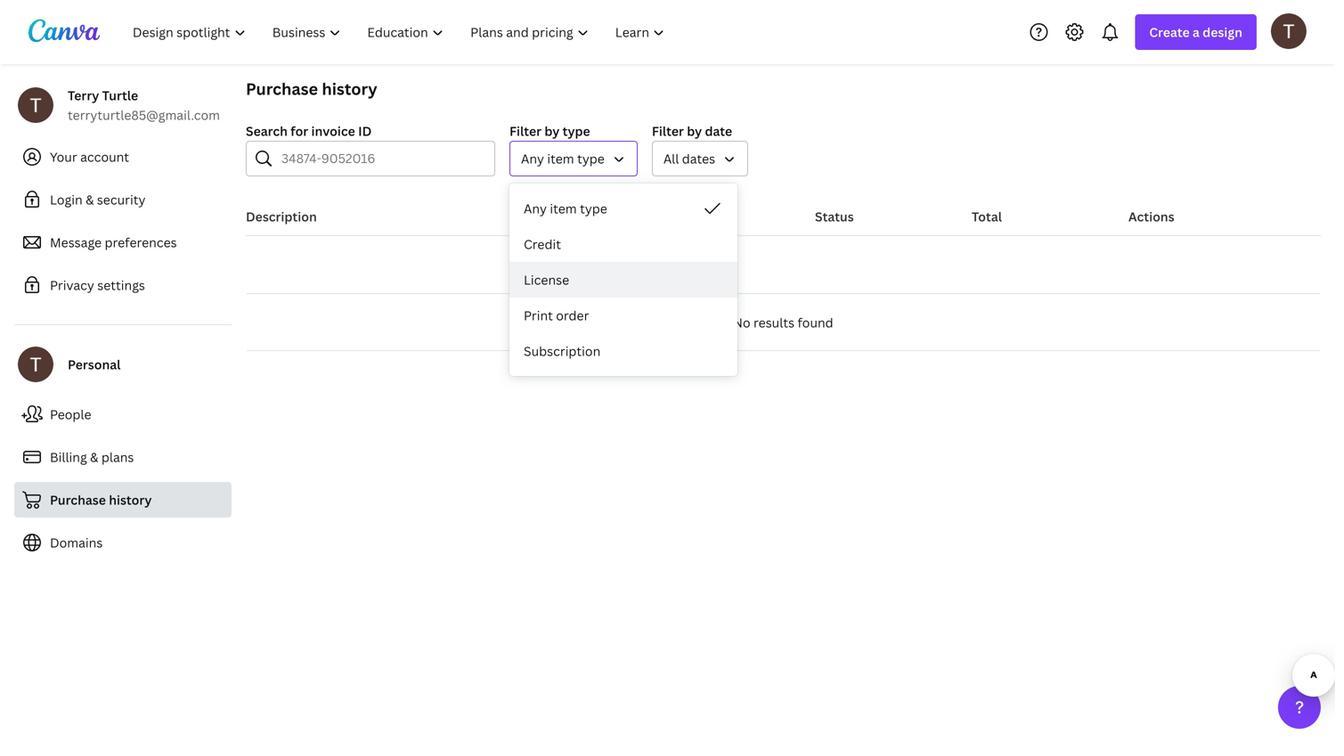 Task type: vqa. For each thing, say whether or not it's contained in the screenshot.
'CREATIVE AND MINIMAL PORTFOLIO PRESENTATION' image
no



Task type: locate. For each thing, give the bounding box(es) containing it.
0 vertical spatial any item type
[[521, 150, 605, 167]]

account
[[80, 148, 129, 165]]

print order button
[[510, 298, 738, 333]]

filter by type
[[510, 123, 590, 139]]

order
[[556, 307, 589, 324]]

design
[[1203, 24, 1243, 41]]

filter up any item type button
[[510, 123, 542, 139]]

login & security
[[50, 191, 146, 208]]

& inside billing & plans link
[[90, 449, 98, 466]]

terry turtle terryturtle85@gmail.com
[[68, 87, 220, 123]]

credit option
[[510, 226, 738, 262]]

type up credit button
[[580, 200, 608, 217]]

any item type
[[521, 150, 605, 167], [524, 200, 608, 217]]

Any item type button
[[510, 141, 638, 176]]

purchase up domains
[[50, 491, 106, 508]]

&
[[86, 191, 94, 208], [90, 449, 98, 466]]

1 vertical spatial type
[[577, 150, 605, 167]]

message
[[50, 234, 102, 251]]

found
[[798, 314, 834, 331]]

list box
[[510, 191, 738, 369]]

0 vertical spatial &
[[86, 191, 94, 208]]

any item type up credit
[[524, 200, 608, 217]]

top level navigation element
[[121, 14, 680, 50]]

0 horizontal spatial purchase history
[[50, 491, 152, 508]]

1 by from the left
[[545, 123, 560, 139]]

2 by from the left
[[687, 123, 702, 139]]

terry
[[68, 87, 99, 104]]

history up domains link on the left bottom
[[109, 491, 152, 508]]

print order
[[524, 307, 589, 324]]

create
[[1150, 24, 1190, 41]]

any item type option
[[510, 191, 738, 226]]

terry turtle image
[[1271, 13, 1307, 49]]

item
[[547, 150, 574, 167], [550, 200, 577, 217]]

item up credit
[[550, 200, 577, 217]]

1 horizontal spatial purchase history
[[246, 78, 378, 100]]

history
[[322, 78, 378, 100], [109, 491, 152, 508]]

purchase inside purchase history link
[[50, 491, 106, 508]]

people link
[[14, 397, 232, 432]]

privacy settings link
[[14, 267, 232, 303]]

any down filter by type
[[521, 150, 544, 167]]

type
[[563, 123, 590, 139], [577, 150, 605, 167], [580, 200, 608, 217]]

filter for filter by date
[[652, 123, 684, 139]]

by left date
[[687, 123, 702, 139]]

filter
[[510, 123, 542, 139], [652, 123, 684, 139]]

0 vertical spatial history
[[322, 78, 378, 100]]

settings
[[97, 277, 145, 294]]

& inside login & security link
[[86, 191, 94, 208]]

1 vertical spatial any
[[524, 200, 547, 217]]

purchase history up search for invoice id
[[246, 78, 378, 100]]

0 vertical spatial purchase history
[[246, 78, 378, 100]]

history up the id
[[322, 78, 378, 100]]

purchase up search
[[246, 78, 318, 100]]

any
[[521, 150, 544, 167], [524, 200, 547, 217]]

license button
[[510, 262, 738, 298]]

results
[[754, 314, 795, 331]]

privacy settings
[[50, 277, 145, 294]]

2 filter from the left
[[652, 123, 684, 139]]

actions
[[1129, 208, 1175, 225]]

a
[[1193, 24, 1200, 41]]

purchase history
[[246, 78, 378, 100], [50, 491, 152, 508]]

subscription
[[524, 343, 601, 360]]

0 vertical spatial purchase
[[246, 78, 318, 100]]

login
[[50, 191, 83, 208]]

for
[[291, 123, 308, 139]]

plans
[[101, 449, 134, 466]]

credit
[[524, 236, 561, 253]]

purchase history down billing & plans
[[50, 491, 152, 508]]

status
[[815, 208, 854, 225]]

item down filter by type
[[547, 150, 574, 167]]

1 vertical spatial item
[[550, 200, 577, 217]]

any item type down filter by type
[[521, 150, 605, 167]]

date
[[705, 123, 733, 139]]

0 horizontal spatial purchase
[[50, 491, 106, 508]]

by
[[545, 123, 560, 139], [687, 123, 702, 139]]

& for billing
[[90, 449, 98, 466]]

any up credit
[[524, 200, 547, 217]]

print
[[524, 307, 553, 324]]

your account
[[50, 148, 129, 165]]

1 vertical spatial purchase history
[[50, 491, 152, 508]]

1 vertical spatial history
[[109, 491, 152, 508]]

personal
[[68, 356, 121, 373]]

1 horizontal spatial filter
[[652, 123, 684, 139]]

license option
[[510, 262, 738, 298]]

filter up all
[[652, 123, 684, 139]]

0 vertical spatial type
[[563, 123, 590, 139]]

1 horizontal spatial by
[[687, 123, 702, 139]]

search
[[246, 123, 288, 139]]

type inside option
[[580, 200, 608, 217]]

1 vertical spatial purchase
[[50, 491, 106, 508]]

any inside option
[[524, 200, 547, 217]]

Search for invoice ID text field
[[282, 142, 484, 176]]

login & security link
[[14, 182, 232, 217]]

1 vertical spatial &
[[90, 449, 98, 466]]

by up any item type button
[[545, 123, 560, 139]]

type up any item type button
[[563, 123, 590, 139]]

total
[[972, 208, 1002, 225]]

create a design button
[[1135, 14, 1257, 50]]

purchase history link
[[14, 482, 232, 518]]

purchase
[[246, 78, 318, 100], [50, 491, 106, 508]]

message preferences link
[[14, 225, 232, 260]]

0 horizontal spatial filter
[[510, 123, 542, 139]]

all dates
[[664, 150, 716, 167]]

1 filter from the left
[[510, 123, 542, 139]]

invoice
[[311, 123, 355, 139]]

print order option
[[510, 298, 738, 333]]

0 horizontal spatial by
[[545, 123, 560, 139]]

1 vertical spatial any item type
[[524, 200, 608, 217]]

created on
[[658, 208, 727, 225]]

type down filter by type
[[577, 150, 605, 167]]

& right the login
[[86, 191, 94, 208]]

& left plans
[[90, 449, 98, 466]]

2 vertical spatial type
[[580, 200, 608, 217]]



Task type: describe. For each thing, give the bounding box(es) containing it.
filter for filter by type
[[510, 123, 542, 139]]

domains
[[50, 534, 103, 551]]

preferences
[[105, 234, 177, 251]]

credit button
[[510, 226, 738, 262]]

your account link
[[14, 139, 232, 175]]

all
[[664, 150, 679, 167]]

by for date
[[687, 123, 702, 139]]

your
[[50, 148, 77, 165]]

& for login
[[86, 191, 94, 208]]

no results found
[[734, 314, 834, 331]]

license
[[524, 271, 570, 288]]

list box containing any item type
[[510, 191, 738, 369]]

item inside option
[[550, 200, 577, 217]]

created
[[658, 208, 707, 225]]

billing & plans link
[[14, 439, 232, 475]]

subscription button
[[510, 333, 738, 369]]

billing & plans
[[50, 449, 134, 466]]

All dates button
[[652, 141, 749, 176]]

no
[[734, 314, 751, 331]]

1 horizontal spatial purchase
[[246, 78, 318, 100]]

privacy
[[50, 277, 94, 294]]

by for type
[[545, 123, 560, 139]]

billing
[[50, 449, 87, 466]]

security
[[97, 191, 146, 208]]

domains link
[[14, 525, 232, 560]]

terryturtle85@gmail.com
[[68, 106, 220, 123]]

0 vertical spatial item
[[547, 150, 574, 167]]

dates
[[682, 150, 716, 167]]

message preferences
[[50, 234, 177, 251]]

subscription option
[[510, 333, 738, 369]]

turtle
[[102, 87, 138, 104]]

on
[[710, 208, 727, 225]]

any item type button
[[510, 191, 738, 226]]

id
[[358, 123, 372, 139]]

create a design
[[1150, 24, 1243, 41]]

0 vertical spatial any
[[521, 150, 544, 167]]

1 horizontal spatial history
[[322, 78, 378, 100]]

people
[[50, 406, 91, 423]]

any item type inside any item type button
[[521, 150, 605, 167]]

0 horizontal spatial history
[[109, 491, 152, 508]]

any item type inside any item type button
[[524, 200, 608, 217]]

description
[[246, 208, 317, 225]]

search for invoice id
[[246, 123, 372, 139]]

filter by date
[[652, 123, 733, 139]]



